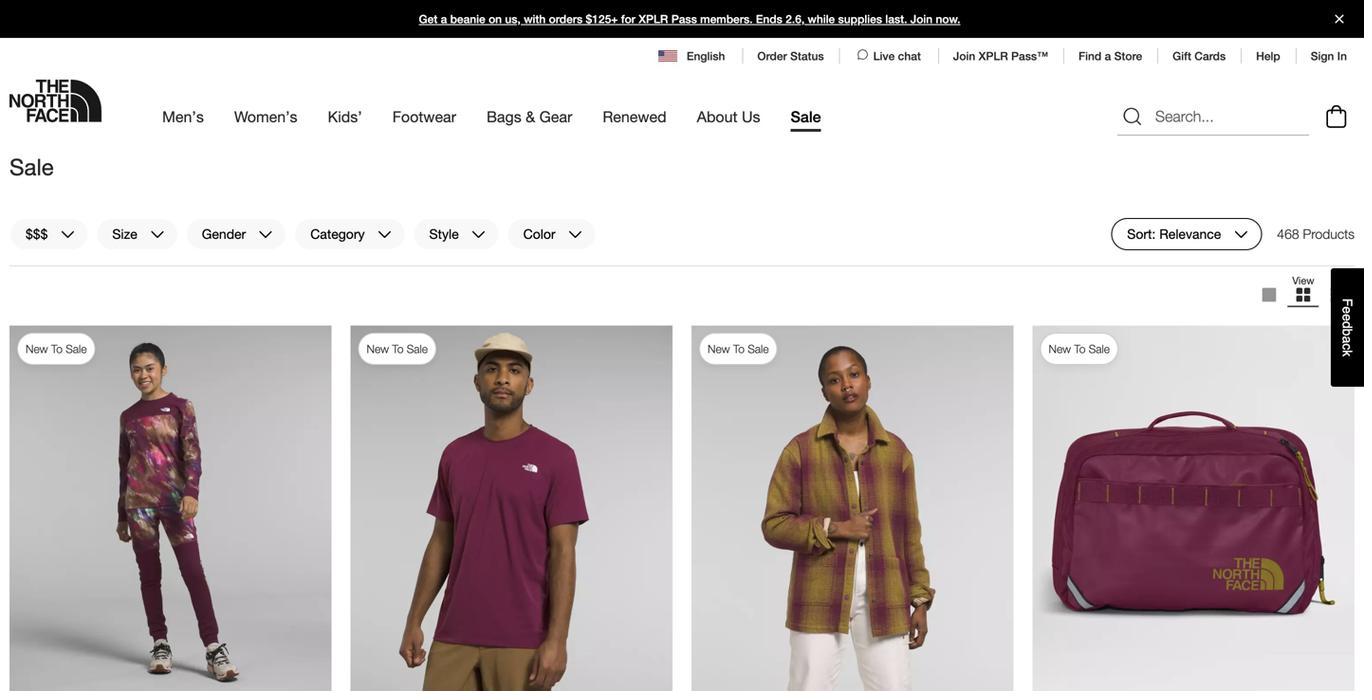 Task type: vqa. For each thing, say whether or not it's contained in the screenshot.
the bottommost Top
no



Task type: describe. For each thing, give the bounding box(es) containing it.
f
[[1340, 299, 1356, 307]]

join xplr pass™
[[954, 49, 1049, 63]]

us
[[742, 108, 761, 126]]

Search search field
[[1118, 98, 1310, 136]]

order status
[[758, 49, 824, 63]]

sort: relevance button
[[1111, 218, 1262, 251]]

f e e d b a c k button
[[1331, 269, 1365, 387]]

gift cards
[[1173, 49, 1226, 63]]

order
[[758, 49, 787, 63]]

new for men's wander short-sleeve image
[[367, 342, 389, 356]]

size button
[[96, 218, 178, 251]]

sale for women's valley twill utility shacket image
[[748, 342, 769, 356]]

new for women's valley twill utility shacket image
[[708, 342, 730, 356]]

find
[[1079, 49, 1102, 63]]

bags & gear link
[[487, 91, 573, 143]]

2.6,
[[786, 12, 805, 26]]

b
[[1340, 329, 1356, 336]]

men's link
[[162, 91, 204, 143]]

new for base camp voyager sling image
[[1049, 342, 1071, 356]]

about us
[[697, 108, 761, 126]]

renewed
[[603, 108, 667, 126]]

gift
[[1173, 49, 1192, 63]]

order status link
[[758, 49, 824, 63]]

new to sale for big kids' waffle base layer set image
[[26, 342, 87, 356]]

now.
[[936, 12, 961, 26]]

renewed link
[[603, 91, 667, 143]]

join xplr pass™ link
[[954, 49, 1049, 63]]

k
[[1340, 350, 1356, 357]]

f e e d b a c k
[[1340, 299, 1356, 357]]

gift cards link
[[1173, 49, 1226, 63]]

new for big kids' waffle base layer set image
[[26, 342, 48, 356]]

kids'
[[328, 108, 362, 126]]

while
[[808, 12, 835, 26]]

base camp voyager sling image
[[1033, 325, 1355, 692]]

us,
[[505, 12, 521, 26]]

size
[[112, 226, 137, 242]]

$$$
[[26, 226, 48, 242]]

men's wander short-sleeve image
[[351, 325, 673, 692]]

color
[[523, 226, 556, 242]]

color button
[[507, 218, 596, 251]]

new to sale for women's valley twill utility shacket image
[[708, 342, 769, 356]]

big kids' waffle base layer set image
[[9, 325, 332, 692]]

live chat
[[874, 49, 921, 63]]

0 horizontal spatial xplr
[[639, 12, 668, 26]]

sign in button
[[1311, 49, 1348, 63]]

get a beanie on us, with orders $125+ for xplr pass members. ends 2.6, while supplies last. join now.
[[419, 12, 961, 26]]

bags & gear
[[487, 108, 573, 126]]

&
[[526, 108, 535, 126]]

for
[[621, 12, 636, 26]]

1 horizontal spatial join
[[954, 49, 976, 63]]

sign in
[[1311, 49, 1348, 63]]

d
[[1340, 322, 1356, 329]]

help
[[1257, 49, 1281, 63]]

chat
[[898, 49, 921, 63]]

new to sale for base camp voyager sling image
[[1049, 342, 1110, 356]]

close image
[[1328, 15, 1352, 23]]

$$$ button
[[9, 218, 89, 251]]

pass
[[672, 12, 697, 26]]

category
[[310, 226, 365, 242]]

kids' link
[[328, 91, 362, 143]]

orders
[[549, 12, 583, 26]]

men's
[[162, 108, 204, 126]]

sale link
[[791, 91, 821, 143]]

status
[[791, 49, 824, 63]]

$125+
[[586, 12, 618, 26]]

footwear link
[[393, 91, 456, 143]]

sign
[[1311, 49, 1335, 63]]

to for men's wander short-sleeve image
[[392, 342, 404, 356]]



Task type: locate. For each thing, give the bounding box(es) containing it.
4 new from the left
[[1049, 342, 1071, 356]]

2 horizontal spatial a
[[1340, 336, 1356, 344]]

2 e from the top
[[1340, 314, 1356, 322]]

a inside "button"
[[1340, 336, 1356, 344]]

products
[[1303, 226, 1355, 242]]

live
[[874, 49, 895, 63]]

1 vertical spatial xplr
[[979, 49, 1008, 63]]

english link
[[659, 47, 727, 65]]

beanie
[[450, 12, 486, 26]]

1 horizontal spatial a
[[1105, 49, 1112, 63]]

sort: relevance
[[1128, 226, 1222, 242]]

0 horizontal spatial join
[[911, 12, 933, 26]]

the north face home page image
[[9, 80, 102, 122]]

get
[[419, 12, 438, 26]]

live chat button
[[855, 47, 923, 65]]

2 new from the left
[[367, 342, 389, 356]]

3 new to sale from the left
[[708, 342, 769, 356]]

in
[[1338, 49, 1348, 63]]

xplr
[[639, 12, 668, 26], [979, 49, 1008, 63]]

sort:
[[1128, 226, 1156, 242]]

a right "get"
[[441, 12, 447, 26]]

468
[[1278, 226, 1300, 242]]

to for base camp voyager sling image
[[1075, 342, 1086, 356]]

2 vertical spatial a
[[1340, 336, 1356, 344]]

women's valley twill utility shacket image
[[692, 325, 1014, 692]]

join right last.
[[911, 12, 933, 26]]

1 vertical spatial a
[[1105, 49, 1112, 63]]

1 horizontal spatial xplr
[[979, 49, 1008, 63]]

to
[[51, 342, 63, 356], [392, 342, 404, 356], [733, 342, 745, 356], [1075, 342, 1086, 356]]

english
[[687, 49, 725, 63]]

gender button
[[186, 218, 287, 251]]

get a beanie on us, with orders $125+ for xplr pass members. ends 2.6, while supplies last. join now. link
[[0, 0, 1365, 38]]

gear
[[540, 108, 573, 126]]

1 new to sale from the left
[[26, 342, 87, 356]]

about
[[697, 108, 738, 126]]

new to sale
[[26, 342, 87, 356], [367, 342, 428, 356], [708, 342, 769, 356], [1049, 342, 1110, 356]]

view cart image
[[1322, 103, 1352, 131]]

footwear
[[393, 108, 456, 126]]

pass™
[[1012, 49, 1049, 63]]

e
[[1340, 307, 1356, 314], [1340, 314, 1356, 322]]

women's
[[234, 108, 298, 126]]

e up b on the right top of the page
[[1340, 314, 1356, 322]]

find a store
[[1079, 49, 1143, 63]]

sale for base camp voyager sling image
[[1089, 342, 1110, 356]]

1 e from the top
[[1340, 307, 1356, 314]]

2 to from the left
[[392, 342, 404, 356]]

e up d
[[1340, 307, 1356, 314]]

style button
[[413, 218, 500, 251]]

0 vertical spatial a
[[441, 12, 447, 26]]

4 to from the left
[[1075, 342, 1086, 356]]

a up k
[[1340, 336, 1356, 344]]

members.
[[700, 12, 753, 26]]

3 new from the left
[[708, 342, 730, 356]]

468 products status
[[1278, 218, 1355, 251]]

relevance
[[1160, 226, 1222, 242]]

ends
[[756, 12, 783, 26]]

c
[[1340, 344, 1356, 350]]

join down the now.
[[954, 49, 976, 63]]

sale for big kids' waffle base layer set image
[[66, 342, 87, 356]]

find a store link
[[1079, 49, 1143, 63]]

sale for men's wander short-sleeve image
[[407, 342, 428, 356]]

new to sale for men's wander short-sleeve image
[[367, 342, 428, 356]]

0 horizontal spatial a
[[441, 12, 447, 26]]

new
[[26, 342, 48, 356], [367, 342, 389, 356], [708, 342, 730, 356], [1049, 342, 1071, 356]]

style
[[429, 226, 459, 242]]

4 new to sale from the left
[[1049, 342, 1110, 356]]

3 to from the left
[[733, 342, 745, 356]]

a right find
[[1105, 49, 1112, 63]]

on
[[489, 12, 502, 26]]

supplies
[[838, 12, 883, 26]]

search all image
[[1122, 105, 1144, 128]]

xplr left the pass™
[[979, 49, 1008, 63]]

view list box
[[1253, 274, 1355, 316]]

xplr right for
[[639, 12, 668, 26]]

1 to from the left
[[51, 342, 63, 356]]

sale
[[791, 108, 821, 126], [9, 153, 54, 180], [66, 342, 87, 356], [407, 342, 428, 356], [748, 342, 769, 356], [1089, 342, 1110, 356]]

468 products
[[1278, 226, 1355, 242]]

a for get
[[441, 12, 447, 26]]

to for women's valley twill utility shacket image
[[733, 342, 745, 356]]

view button
[[1287, 274, 1321, 316]]

join
[[911, 12, 933, 26], [954, 49, 976, 63]]

gender
[[202, 226, 246, 242]]

about us link
[[697, 91, 761, 143]]

1 vertical spatial join
[[954, 49, 976, 63]]

with
[[524, 12, 546, 26]]

view
[[1293, 275, 1315, 287]]

0 vertical spatial xplr
[[639, 12, 668, 26]]

a
[[441, 12, 447, 26], [1105, 49, 1112, 63], [1340, 336, 1356, 344]]

help link
[[1257, 49, 1281, 63]]

0 vertical spatial join
[[911, 12, 933, 26]]

store
[[1115, 49, 1143, 63]]

last.
[[886, 12, 908, 26]]

to for big kids' waffle base layer set image
[[51, 342, 63, 356]]

category button
[[294, 218, 406, 251]]

cards
[[1195, 49, 1226, 63]]

1 new from the left
[[26, 342, 48, 356]]

bags
[[487, 108, 522, 126]]

women's link
[[234, 91, 298, 143]]

a for find
[[1105, 49, 1112, 63]]

2 new to sale from the left
[[367, 342, 428, 356]]



